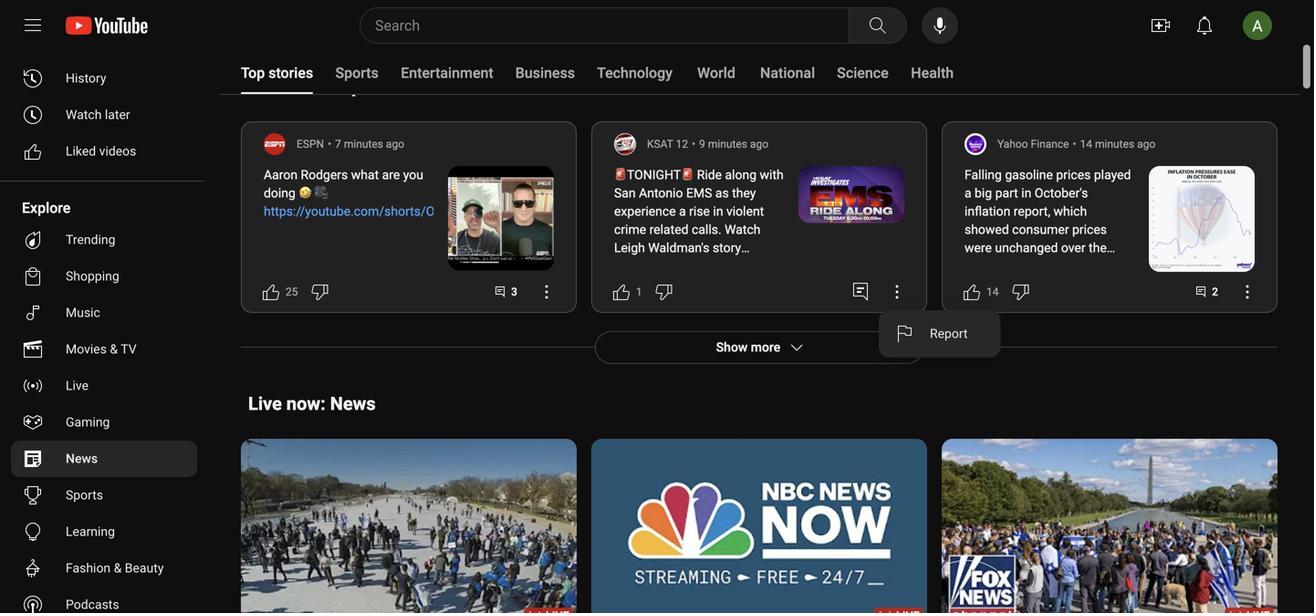 Task type: locate. For each thing, give the bounding box(es) containing it.
waldman's
[[648, 240, 710, 256]]

0 horizontal spatial october's
[[965, 441, 1018, 456]]

the up 5%
[[1090, 350, 1108, 365]]

0 horizontal spatial minutes
[[344, 138, 383, 151]]

crime
[[614, 222, 646, 237]]

the up 'other'
[[1115, 386, 1133, 402]]

- up the apparel
[[965, 478, 968, 493]]

from down 5%
[[1084, 386, 1111, 402]]

from right 5%
[[1100, 368, 1127, 383]]

0 horizontal spatial a
[[679, 204, 686, 219]]

trending
[[66, 232, 115, 247]]

•
[[328, 138, 331, 151], [692, 138, 696, 151], [1073, 138, 1077, 151]]

yahoo finance image
[[965, 133, 987, 155]]

2 link
[[1187, 277, 1229, 307]]

brought
[[1049, 277, 1093, 292]]

& inside 🚨tonight🚨  ride along with san antonio ems as they experience a rise in violent crime related calls. watch leigh waldman's story tonight at 6 and 10 & also on our youtube page
[[724, 259, 732, 274]]

explore
[[22, 199, 71, 217]]

2 horizontal spatial ago
[[1137, 138, 1156, 151]]

yahoo
[[998, 138, 1028, 151]]

& right 10
[[724, 259, 732, 274]]

from
[[1100, 368, 1127, 383], [1084, 386, 1111, 402]]

• right 'finance'
[[1073, 138, 1077, 151]]

trending link
[[11, 222, 197, 258], [11, 222, 197, 258]]

posts
[[351, 76, 397, 97]]

watch later
[[66, 107, 130, 122]]

news right now:
[[330, 393, 376, 415]]

they
[[732, 186, 756, 201]]

october's up which
[[1035, 186, 1088, 201]]

3 link
[[486, 277, 528, 307]]

top stories
[[241, 64, 313, 82]]

october's down mom,
[[965, 441, 1018, 456]]

1 vertical spatial &
[[110, 342, 118, 357]]

gasoline
[[1005, 167, 1053, 183]]

in right rise
[[713, 204, 723, 219]]

0 horizontal spatial as
[[715, 186, 729, 201]]

https://youtube.com/shorts/o2enysfzp3k link
[[264, 203, 505, 221]]

1 horizontal spatial live element
[[896, 611, 920, 613]]

2 horizontal spatial minutes
[[1095, 138, 1135, 151]]

news link
[[11, 441, 197, 477], [11, 441, 197, 477]]

1 horizontal spatial minutes
[[708, 138, 747, 151]]

2 ago from the left
[[750, 138, 768, 151]]

gaming link
[[11, 404, 197, 441], [11, 404, 197, 441]]

& left the beauty
[[114, 561, 122, 576]]

a left rise
[[679, 204, 686, 219]]

2 vertical spatial &
[[114, 561, 122, 576]]

decliner
[[1005, 350, 1050, 365]]

cpi
[[1021, 441, 1041, 456]]

were down the gas at the right
[[1088, 313, 1116, 329]]

-
[[1084, 460, 1087, 475], [965, 478, 968, 493], [1083, 514, 1086, 529]]

minutes right 7
[[344, 138, 383, 151]]

• left 7
[[328, 138, 331, 151]]

month
[[994, 259, 1031, 274], [965, 350, 1001, 365], [999, 405, 1036, 420]]

0 horizontal spatial energy
[[965, 368, 1003, 383]]

0 vertical spatial sports
[[335, 64, 379, 82]]

live element
[[546, 611, 569, 613], [896, 611, 920, 613], [1247, 611, 1270, 613]]

1 vertical spatial were
[[1088, 313, 1116, 329]]

1 horizontal spatial live
[[248, 393, 282, 415]]

7
[[335, 138, 341, 151]]

ago for 🚨tonight🚨  ride along with san antonio ems as they experience a rise in violent crime related calls. watch leigh waldman's story tonight at 6 and 10 & also on our youtube page
[[750, 138, 768, 151]]

espn link
[[297, 136, 324, 152]]

more
[[751, 340, 781, 355]]

national
[[760, 64, 815, 82]]

1 horizontal spatial 14
[[1080, 138, 1092, 151]]

prices down yahoo finance • 14 minutes ago
[[1056, 167, 1091, 183]]

0 horizontal spatial news
[[66, 451, 98, 466]]

apparel
[[965, 496, 1008, 511]]

0 horizontal spatial were
[[965, 240, 992, 256]]

0 horizontal spatial •
[[328, 138, 331, 151]]

1 horizontal spatial were
[[1088, 313, 1116, 329]]

prices up over
[[1072, 222, 1107, 237]]

2
[[1212, 286, 1218, 298]]

energy
[[1042, 460, 1081, 475]]

story
[[713, 240, 741, 256]]

5%
[[1080, 368, 1097, 383]]

0 vertical spatial &
[[724, 259, 732, 274]]

0 horizontal spatial 14
[[987, 286, 999, 298]]

1 horizontal spatial and
[[1030, 386, 1051, 402]]

last
[[1039, 405, 1060, 420]]

1 vertical spatial prices
[[1072, 222, 1107, 237]]

prices
[[1056, 167, 1091, 183], [1072, 222, 1107, 237], [965, 313, 999, 329]]

1 vertical spatial news
[[66, 451, 98, 466]]

3 minutes from the left
[[1095, 138, 1135, 151]]

1 vertical spatial a
[[679, 204, 686, 219]]

1 vertical spatial -
[[965, 478, 968, 493]]

minutes up played
[[1095, 138, 1135, 151]]

cost
[[965, 277, 989, 292]]

tab list
[[241, 51, 954, 95]]

experience
[[614, 204, 676, 219]]

2 horizontal spatial •
[[1073, 138, 1077, 151]]

1 vertical spatial as
[[1034, 259, 1047, 274]]

sports right stories
[[335, 64, 379, 82]]

news down gaming on the left bottom of page
[[66, 451, 98, 466]]

espn • 7 minutes ago
[[297, 138, 404, 151]]

in down year.
[[1077, 423, 1087, 438]]

14 minutes ago link
[[1080, 136, 1156, 152]]

gaming
[[66, 415, 110, 430]]

2 • from the left
[[692, 138, 696, 151]]

3 text field
[[511, 286, 517, 298]]

3 live element from the left
[[1247, 611, 1270, 613]]

• left 9
[[692, 138, 696, 151]]

1 horizontal spatial a
[[965, 186, 972, 201]]

and right 6
[[682, 259, 703, 274]]

as left they
[[715, 186, 729, 201]]

for
[[1002, 313, 1019, 329]]

0 horizontal spatial watch
[[66, 107, 102, 122]]

14 right this on the right
[[987, 286, 999, 298]]

world
[[697, 64, 735, 82]]

1 vertical spatial +0.3%,
[[1041, 478, 1078, 493]]

espn
[[297, 138, 324, 151]]

as down unchanged
[[1034, 259, 1047, 274]]

1 horizontal spatial watch
[[725, 222, 761, 237]]

finance
[[1031, 138, 1069, 151]]

news
[[304, 76, 347, 97]]

what
[[351, 167, 379, 183]]

1 horizontal spatial •
[[692, 138, 696, 151]]

sports link
[[11, 477, 197, 514], [11, 477, 197, 514]]

1 vertical spatial month
[[965, 350, 1001, 365]]

3 • from the left
[[1073, 138, 1077, 151]]

biggest
[[986, 332, 1028, 347]]

report element
[[930, 325, 968, 343]]

report:
[[1044, 441, 1082, 456]]

0 vertical spatial prices
[[1056, 167, 1091, 183]]

ksat 12 • 9 minutes ago
[[647, 138, 768, 151]]

october's
[[1035, 186, 1088, 201], [965, 441, 1018, 456]]

entertainment
[[401, 64, 494, 82]]

2 live element from the left
[[896, 611, 920, 613]]

1 vertical spatial from
[[1084, 386, 1111, 402]]

1 vertical spatial october's
[[965, 441, 1018, 456]]

a left drop
[[1051, 259, 1058, 274]]

ago for falling gasoline prices played a big part in october's inflation report, which showed consumer prices were unchanged over the prior month as a drop in the cost of energy brought down this headline figure.  gas prices for consumers were the biggest month-over- month decliner within the energy index, falling 5% from september and 5.3% from the same month last year.  other mom, yoy changes in october's cpi report: food +0.3%, +3.3% energy -2.5%, -4.5% shelter +0.3%, +6.7% apparel +0.1%, +2.6% medical care services +0.3%, -2.0%
[[1137, 138, 1156, 151]]

0 horizontal spatial live element
[[546, 611, 569, 613]]

over
[[1061, 240, 1086, 256]]

live
[[66, 378, 89, 393], [248, 393, 282, 415]]

1 vertical spatial watch
[[725, 222, 761, 237]]

a inside 🚨tonight🚨  ride along with san antonio ems as they experience a rise in violent crime related calls. watch leigh waldman's story tonight at 6 and 10 & also on our youtube page
[[679, 204, 686, 219]]

0 vertical spatial were
[[965, 240, 992, 256]]

sports up learning
[[66, 488, 103, 503]]

0 vertical spatial and
[[682, 259, 703, 274]]

energy up 'september'
[[965, 368, 1003, 383]]

the up the down
[[1103, 259, 1121, 274]]

25
[[286, 286, 298, 298]]

0 horizontal spatial live
[[66, 378, 89, 393]]

yahoo finance link
[[998, 136, 1069, 152]]

live left now:
[[248, 393, 282, 415]]

0 horizontal spatial and
[[682, 259, 703, 274]]

2 minutes from the left
[[708, 138, 747, 151]]

0 vertical spatial news
[[330, 393, 376, 415]]

espn image
[[264, 133, 286, 155]]

shopping link
[[11, 258, 197, 295], [11, 258, 197, 295]]

the right over
[[1089, 240, 1107, 256]]

avatar image image
[[1243, 11, 1272, 40]]

watch down violent at the right of page
[[725, 222, 761, 237]]

which
[[1054, 204, 1087, 219]]

as inside 🚨tonight🚨  ride along with san antonio ems as they experience a rise in violent crime related calls. watch leigh waldman's story tonight at 6 and 10 & also on our youtube page
[[715, 186, 729, 201]]

1
[[636, 286, 642, 298]]

0 vertical spatial as
[[715, 186, 729, 201]]

month up of
[[994, 259, 1031, 274]]

also
[[735, 259, 759, 274]]

science
[[837, 64, 889, 82]]

+3.3%
[[1005, 460, 1039, 475]]

0 vertical spatial a
[[965, 186, 972, 201]]

live down the movies
[[66, 378, 89, 393]]

minutes for falling gasoline prices played a big part in october's inflation report, which showed consumer prices were unchanged over the prior month as a drop in the cost of energy brought down this headline figure.  gas prices for consumers were the biggest month-over- month decliner within the energy index, falling 5% from september and 5.3% from the same month last year.  other mom, yoy changes in october's cpi report: food +0.3%, +3.3% energy -2.5%, -4.5% shelter +0.3%, +6.7% apparel +0.1%, +2.6% medical care services +0.3%, -2.0%
[[1095, 138, 1135, 151]]

falling gasoline prices played a big part in october's inflation report, which showed consumer prices were unchanged over the prior month as a drop in the cost of energy brought down this headline figure.  gas prices for consumers were the biggest month-over- month decliner within the energy index, falling 5% from september and 5.3% from the same month last year.  other mom, yoy changes in october's cpi report: food +0.3%, +3.3% energy -2.5%, -4.5% shelter +0.3%, +6.7% apparel +0.1%, +2.6% medical care services +0.3%, -2.0%
[[965, 167, 1134, 529]]

live for live now: news
[[248, 393, 282, 415]]

0 horizontal spatial sports
[[66, 488, 103, 503]]

2 vertical spatial a
[[1051, 259, 1058, 274]]

& left tv
[[110, 342, 118, 357]]

3 ago from the left
[[1137, 138, 1156, 151]]

7 minutes ago link
[[335, 136, 404, 152]]

0 vertical spatial energy
[[1007, 277, 1045, 292]]

down
[[1096, 277, 1127, 292]]

played
[[1094, 167, 1131, 183]]

- down +2.6% at the right of page
[[1083, 514, 1086, 529]]

watch left the 'later'
[[66, 107, 102, 122]]

14 right 'finance'
[[1080, 138, 1092, 151]]

1 horizontal spatial ago
[[750, 138, 768, 151]]

energy up headline on the right of the page
[[1007, 277, 1045, 292]]

and
[[682, 259, 703, 274], [1030, 386, 1051, 402]]

0 vertical spatial watch
[[66, 107, 102, 122]]

1 horizontal spatial sports
[[335, 64, 379, 82]]

and up last
[[1030, 386, 1051, 402]]

in right drop
[[1090, 259, 1100, 274]]

1 vertical spatial and
[[1030, 386, 1051, 402]]

live link
[[11, 368, 197, 404], [11, 368, 197, 404]]

+0.3%, down 'energy'
[[1041, 478, 1078, 493]]

- up '+6.7%'
[[1084, 460, 1087, 475]]

stories
[[268, 64, 313, 82]]

movies & tv
[[66, 342, 137, 357]]

later
[[105, 107, 130, 122]]

+0.3%, up 4.5%
[[965, 460, 1001, 475]]

a left big
[[965, 186, 972, 201]]

prices down this on the right
[[965, 313, 999, 329]]

+0.3%,
[[965, 460, 1001, 475], [1041, 478, 1078, 493], [1043, 514, 1080, 529]]

None search field
[[327, 7, 911, 44]]

health
[[911, 64, 954, 82]]

sports inside tab list
[[335, 64, 379, 82]]

0 vertical spatial october's
[[1035, 186, 1088, 201]]

0 horizontal spatial ago
[[386, 138, 404, 151]]

1 horizontal spatial october's
[[1035, 186, 1088, 201]]

+0.3%, down +2.6% at the right of page
[[1043, 514, 1080, 529]]

were up prior
[[965, 240, 992, 256]]

minutes right 9
[[708, 138, 747, 151]]

month down biggest
[[965, 350, 1001, 365]]

2 horizontal spatial live element
[[1247, 611, 1270, 613]]

you
[[403, 167, 423, 183]]

month up yoy on the right
[[999, 405, 1036, 420]]

1 • from the left
[[328, 138, 331, 151]]

1 horizontal spatial as
[[1034, 259, 1047, 274]]



Task type: describe. For each thing, give the bounding box(es) containing it.
over-
[[1071, 332, 1099, 347]]

+2.6%
[[1052, 496, 1086, 511]]

1 like element
[[636, 284, 642, 300]]

tab list containing top stories
[[241, 51, 954, 95]]

• for falling
[[1073, 138, 1077, 151]]

as inside falling gasoline prices played a big part in october's inflation report, which showed consumer prices were unchanged over the prior month as a drop in the cost of energy brought down this headline figure.  gas prices for consumers were the biggest month-over- month decliner within the energy index, falling 5% from september and 5.3% from the same month last year.  other mom, yoy changes in october's cpi report: food +0.3%, +3.3% energy -2.5%, -4.5% shelter +0.3%, +6.7% apparel +0.1%, +2.6% medical care services +0.3%, -2.0%
[[1034, 259, 1047, 274]]

shelter
[[998, 478, 1038, 493]]

🎥
[[315, 186, 327, 201]]

same
[[965, 405, 996, 420]]

headline
[[989, 295, 1037, 310]]

youtube
[[636, 277, 686, 292]]

1 vertical spatial sports
[[66, 488, 103, 503]]

shopping
[[66, 269, 119, 284]]

4.5%
[[968, 478, 995, 493]]

page
[[689, 277, 718, 292]]

14 likes element
[[987, 284, 999, 300]]

live for live
[[66, 378, 89, 393]]

inflation
[[965, 204, 1011, 219]]

violent
[[726, 204, 764, 219]]

september
[[965, 386, 1027, 402]]

related
[[649, 222, 689, 237]]

+0.1%,
[[1012, 496, 1048, 511]]

tonight
[[614, 259, 654, 274]]

2 vertical spatial +0.3%,
[[1043, 514, 1080, 529]]

and inside 🚨tonight🚨  ride along with san antonio ems as they experience a rise in violent crime related calls. watch leigh waldman's story tonight at 6 and 10 & also on our youtube page
[[682, 259, 703, 274]]

fashion
[[66, 561, 111, 576]]

antonio
[[639, 186, 683, 201]]

with
[[760, 167, 784, 183]]

latest
[[248, 76, 300, 97]]

ride
[[697, 167, 722, 183]]

2 vertical spatial -
[[1083, 514, 1086, 529]]

videos
[[99, 144, 136, 159]]

business
[[515, 64, 575, 82]]

big
[[975, 186, 992, 201]]

medical
[[1089, 496, 1134, 511]]

falling
[[965, 167, 1002, 183]]

0 vertical spatial +0.3%,
[[965, 460, 1001, 475]]

• for 🚨tonight🚨
[[692, 138, 696, 151]]

prior
[[965, 259, 991, 274]]

yahoo finance • 14 minutes ago
[[998, 138, 1156, 151]]

watch inside 🚨tonight🚨  ride along with san antonio ems as they experience a rise in violent crime related calls. watch leigh waldman's story tonight at 6 and 10 & also on our youtube page
[[725, 222, 761, 237]]

9
[[699, 138, 705, 151]]

report
[[930, 326, 968, 341]]

beauty
[[125, 561, 164, 576]]

2 vertical spatial month
[[999, 405, 1036, 420]]

ksat 12 link
[[647, 136, 688, 152]]

2 vertical spatial prices
[[965, 313, 999, 329]]

care
[[965, 514, 989, 529]]

and inside falling gasoline prices played a big part in october's inflation report, which showed consumer prices were unchanged over the prior month as a drop in the cost of energy brought down this headline figure.  gas prices for consumers were the biggest month-over- month decliner within the energy index, falling 5% from september and 5.3% from the same month last year.  other mom, yoy changes in october's cpi report: food +0.3%, +3.3% energy -2.5%, -4.5% shelter +0.3%, +6.7% apparel +0.1%, +2.6% medical care services +0.3%, -2.0%
[[1030, 386, 1051, 402]]

Show more text field
[[716, 340, 781, 355]]

1 vertical spatial 14
[[987, 286, 999, 298]]

https://youtube.com/shorts/o2enysfzp3k
[[264, 204, 505, 219]]

1 horizontal spatial energy
[[1007, 277, 1045, 292]]

1 ago from the left
[[386, 138, 404, 151]]

live now: news
[[248, 393, 376, 415]]

san
[[614, 186, 636, 201]]

1 horizontal spatial news
[[330, 393, 376, 415]]

report,
[[1014, 204, 1051, 219]]

show more
[[716, 340, 781, 355]]

1 live element from the left
[[546, 611, 569, 613]]

aaron rodgers what are you doing 🤣  🎥 https://youtube.com/shorts/o2enysfzp3k
[[264, 167, 505, 219]]

0 vertical spatial month
[[994, 259, 1031, 274]]

our
[[614, 277, 633, 292]]

tv
[[121, 342, 137, 357]]

10
[[706, 259, 721, 274]]

consumer
[[1012, 222, 1069, 237]]

other
[[1093, 405, 1124, 420]]

month-
[[1031, 332, 1071, 347]]

mom,
[[965, 423, 997, 438]]

the left biggest
[[965, 332, 983, 347]]

at
[[657, 259, 668, 274]]

🚨tonight🚨
[[614, 167, 694, 183]]

consumers
[[1022, 313, 1085, 329]]

& for beauty
[[114, 561, 122, 576]]

rodgers
[[301, 167, 348, 183]]

now:
[[286, 393, 326, 415]]

of
[[993, 277, 1004, 292]]

within
[[1053, 350, 1087, 365]]

food
[[1085, 441, 1114, 456]]

report option
[[879, 318, 1001, 350]]

year.
[[1063, 405, 1090, 420]]

in inside 🚨tonight🚨  ride along with san antonio ems as they experience a rise in violent crime related calls. watch leigh waldman's story tonight at 6 and 10 & also on our youtube page
[[713, 204, 723, 219]]

2 text field
[[1212, 286, 1218, 298]]

unchanged
[[995, 240, 1058, 256]]

0 vertical spatial 14
[[1080, 138, 1092, 151]]

25 likes element
[[286, 284, 298, 300]]

Search text field
[[375, 14, 845, 37]]

falling
[[1042, 368, 1077, 383]]

calls.
[[692, 222, 722, 237]]

🚨tonight🚨  ride along with san antonio ems as they experience a rise in violent crime related calls. watch leigh waldman's story tonight at 6 and 10 & also on our youtube page
[[614, 167, 784, 292]]

showed
[[965, 222, 1009, 237]]

6
[[672, 259, 679, 274]]

1 minutes from the left
[[344, 138, 383, 151]]

2.5%,
[[1087, 460, 1117, 475]]

doing
[[264, 186, 296, 201]]

0 vertical spatial -
[[1084, 460, 1087, 475]]

rise
[[689, 204, 710, 219]]

services
[[992, 514, 1040, 529]]

2 horizontal spatial a
[[1051, 259, 1058, 274]]

minutes for 🚨tonight🚨  ride along with san antonio ems as they experience a rise in violent crime related calls. watch leigh waldman's story tonight at 6 and 10 & also on our youtube page
[[708, 138, 747, 151]]

gas
[[1079, 295, 1101, 310]]

music
[[66, 305, 100, 320]]

& for tv
[[110, 342, 118, 357]]

are
[[382, 167, 400, 183]]

0 vertical spatial from
[[1100, 368, 1127, 383]]

in down gasoline at the top
[[1021, 186, 1032, 201]]

on
[[762, 259, 776, 274]]

1 vertical spatial energy
[[965, 368, 1003, 383]]

figure.
[[1040, 295, 1075, 310]]

+6.7%
[[1081, 478, 1116, 493]]

leigh
[[614, 240, 645, 256]]

learning
[[66, 524, 115, 539]]

ksat 12 image
[[614, 133, 636, 155]]



Task type: vqa. For each thing, say whether or not it's contained in the screenshot.
Playlists
no



